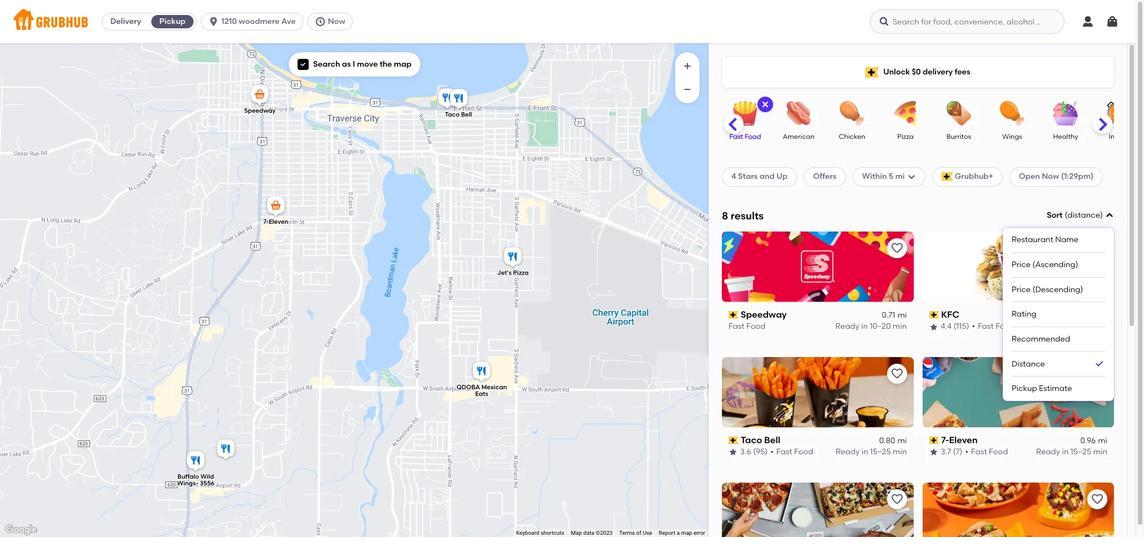 Task type: vqa. For each thing, say whether or not it's contained in the screenshot.
rightmost Gluten
no



Task type: locate. For each thing, give the bounding box(es) containing it.
0.80
[[879, 437, 895, 446]]

2 subscription pass image from the top
[[929, 437, 939, 445]]

1 horizontal spatial •
[[965, 448, 968, 457]]

0 horizontal spatial ready in 15–25 min
[[836, 448, 907, 457]]

15–25 down 0.80
[[870, 448, 891, 457]]

now up the as
[[328, 17, 345, 26]]

now inside button
[[328, 17, 345, 26]]

restaurant name
[[1012, 235, 1079, 245]]

ready in 10–20 min up recommended
[[1036, 322, 1107, 332]]

0 vertical spatial now
[[328, 17, 345, 26]]

eleven inside map region
[[269, 218, 288, 225]]

pickup inside list box
[[1012, 385, 1037, 394]]

0 vertical spatial pizza
[[897, 133, 914, 141]]

pizza down the pizza image
[[897, 133, 914, 141]]

mi for taco bell
[[898, 437, 907, 446]]

grubhub plus flag logo image left grubhub+
[[941, 173, 953, 182]]

(7)
[[953, 448, 963, 457]]

price
[[1012, 260, 1031, 270], [1012, 285, 1031, 295]]

2 15–25 from the left
[[1071, 448, 1091, 457]]

pickup for pickup
[[159, 17, 186, 26]]

save this restaurant image
[[890, 242, 904, 255], [1091, 367, 1104, 381], [890, 493, 904, 506], [1091, 493, 1104, 506]]

save this restaurant image for 10–20
[[1091, 242, 1104, 255]]

delivery
[[110, 17, 141, 26]]

speedway
[[244, 107, 276, 114], [741, 310, 787, 320]]

save this restaurant image for save this restaurant button for speedway logo
[[890, 242, 904, 255]]

mi right 0.80
[[898, 437, 907, 446]]

fast food
[[730, 133, 761, 141], [729, 322, 766, 332]]

0 vertical spatial 7-eleven
[[263, 218, 288, 225]]

1 10–20 from the left
[[870, 322, 891, 332]]

1 vertical spatial now
[[1042, 172, 1059, 181]]

rating
[[1012, 310, 1037, 319]]

min for speedway
[[893, 322, 907, 332]]

main navigation navigation
[[0, 0, 1136, 43]]

healthy image
[[1046, 101, 1085, 126]]

0 vertical spatial taco
[[445, 111, 460, 118]]

•
[[972, 322, 975, 332], [771, 448, 774, 457], [965, 448, 968, 457]]

save this restaurant image
[[1091, 242, 1104, 255], [890, 367, 904, 381]]

distance option
[[1012, 352, 1105, 377]]

save this restaurant button for the kfc logo
[[1087, 238, 1107, 259]]

indian
[[1109, 133, 1129, 141]]

star icon image for 7-eleven
[[929, 449, 938, 457]]

2 price from the top
[[1012, 285, 1031, 295]]

2 horizontal spatial •
[[972, 322, 975, 332]]

1 horizontal spatial pizza
[[897, 133, 914, 141]]

0 horizontal spatial taco
[[445, 111, 460, 118]]

indian image
[[1100, 101, 1139, 126]]

1 vertical spatial price
[[1012, 285, 1031, 295]]

1 horizontal spatial ready in 10–20 min
[[1036, 322, 1107, 332]]

map right the
[[394, 60, 412, 69]]

1 horizontal spatial ready in 15–25 min
[[1036, 448, 1107, 457]]

7-
[[263, 218, 269, 225], [941, 435, 949, 446]]

0 vertical spatial eleven
[[269, 218, 288, 225]]

mi right '0.71'
[[898, 311, 907, 320]]

0 vertical spatial pickup
[[159, 17, 186, 26]]

1 vertical spatial pickup
[[1012, 385, 1037, 394]]

subscription pass image
[[729, 312, 738, 319], [729, 437, 738, 445]]

fast for 4.4 (115)
[[978, 322, 994, 332]]

ready in 15–25 min down 0.96
[[1036, 448, 1107, 457]]

save this restaurant image for save this restaurant button for jet's pizza logo
[[890, 493, 904, 506]]

1 vertical spatial 7-eleven
[[941, 435, 978, 446]]

taco
[[445, 111, 460, 118], [741, 435, 762, 446]]

1210 woodmere ave button
[[201, 13, 307, 31]]

save this restaurant button
[[887, 238, 907, 259], [1087, 238, 1107, 259], [887, 364, 907, 384], [1087, 364, 1107, 384], [887, 490, 907, 510], [1087, 490, 1107, 510]]

1 horizontal spatial taco
[[741, 435, 762, 446]]

woodmere
[[239, 17, 280, 26]]

1 horizontal spatial 15–25
[[1071, 448, 1091, 457]]

0 horizontal spatial ready in 10–20 min
[[835, 322, 907, 332]]

distance
[[1012, 360, 1045, 369]]

1 ready in 10–20 min from the left
[[835, 322, 907, 332]]

min down 0.71 mi
[[893, 322, 907, 332]]

pickup button
[[149, 13, 196, 31]]

• right the "(7)"
[[965, 448, 968, 457]]

chicken image
[[833, 101, 872, 126]]

1 horizontal spatial speedway
[[741, 310, 787, 320]]

star icon image left 3.6
[[729, 449, 738, 457]]

0 horizontal spatial now
[[328, 17, 345, 26]]

subscription pass image right 0.80 mi
[[929, 437, 939, 445]]

7-eleven logo image
[[922, 357, 1114, 428]]

svg image
[[1081, 15, 1095, 28], [1106, 15, 1119, 28], [208, 16, 219, 27], [315, 16, 326, 27], [879, 16, 890, 27], [761, 100, 770, 109], [907, 173, 916, 182], [1105, 211, 1114, 220]]

error
[[694, 531, 705, 537]]

restaurant
[[1012, 235, 1053, 245]]

mi for 7-eleven
[[1098, 437, 1107, 446]]

4.4
[[941, 322, 952, 332]]

0 horizontal spatial 7-eleven
[[263, 218, 288, 225]]

jet's pizza image
[[502, 246, 524, 270]]

taco bell
[[741, 435, 780, 446]]

$0
[[912, 67, 921, 77]]

grubhub plus flag logo image left unlock on the top of the page
[[866, 67, 879, 78]]

plus icon image
[[682, 61, 693, 72]]

None field
[[1003, 210, 1114, 402]]

15–25 down 0.96
[[1071, 448, 1091, 457]]

1 vertical spatial pizza
[[513, 269, 529, 277]]

name
[[1055, 235, 1079, 245]]

3.7
[[941, 448, 951, 457]]

1 vertical spatial subscription pass image
[[929, 437, 939, 445]]

sort
[[1047, 211, 1063, 220]]

star icon image left 3.7 at the bottom of the page
[[929, 449, 938, 457]]

0 horizontal spatial pickup
[[159, 17, 186, 26]]

speedway for speedway
[[741, 310, 787, 320]]

subscription pass image
[[929, 312, 939, 319], [929, 437, 939, 445]]

subscription pass image for speedway
[[729, 312, 738, 319]]

1 horizontal spatial pickup
[[1012, 385, 1037, 394]]

pickup down distance
[[1012, 385, 1037, 394]]

1 subscription pass image from the top
[[729, 312, 738, 319]]

save this restaurant button for taco bell logo
[[887, 364, 907, 384]]

pickup right delivery button
[[159, 17, 186, 26]]

list box
[[1012, 228, 1105, 402]]

10–20
[[870, 322, 891, 332], [1070, 322, 1091, 332]]

1 vertical spatial bell
[[764, 435, 780, 446]]

• fast food right the "(7)"
[[965, 448, 1008, 457]]

wings image
[[993, 101, 1032, 126]]

15–25
[[870, 448, 891, 457], [1071, 448, 1091, 457]]

grubhub plus flag logo image
[[866, 67, 879, 78], [941, 173, 953, 182]]

1 vertical spatial save this restaurant image
[[890, 367, 904, 381]]

grubhub+
[[955, 172, 993, 181]]

• right (115)
[[972, 322, 975, 332]]

2 ready in 10–20 min from the left
[[1036, 322, 1107, 332]]

1 15–25 from the left
[[870, 448, 891, 457]]

0 vertical spatial grubhub plus flag logo image
[[866, 67, 879, 78]]

mi right 0.96
[[1098, 437, 1107, 446]]

unlock
[[883, 67, 910, 77]]

food
[[745, 133, 761, 141], [746, 322, 766, 332], [996, 322, 1015, 332], [794, 448, 813, 457], [989, 448, 1008, 457]]

in for 7-eleven
[[1062, 448, 1069, 457]]

0 vertical spatial price
[[1012, 260, 1031, 270]]

0 horizontal spatial •
[[771, 448, 774, 457]]

fast
[[730, 133, 743, 141], [729, 322, 745, 332], [978, 322, 994, 332], [776, 448, 792, 457], [971, 448, 987, 457]]

0 vertical spatial 7-
[[263, 218, 269, 225]]

min down 0.96 mi in the bottom right of the page
[[1093, 448, 1107, 457]]

qdoba mexican eats
[[457, 384, 507, 398]]

use
[[643, 531, 652, 537]]

report a map error
[[659, 531, 705, 537]]

in for speedway
[[861, 322, 868, 332]]

open now (1:29pm)
[[1019, 172, 1094, 181]]

1 vertical spatial speedway
[[741, 310, 787, 320]]

bell up (95)
[[764, 435, 780, 446]]

pickup for pickup estimate
[[1012, 385, 1037, 394]]

15–25 for 7-eleven
[[1071, 448, 1091, 457]]

0 horizontal spatial speedway
[[244, 107, 276, 114]]

0 horizontal spatial 7-
[[263, 218, 269, 225]]

• right (95)
[[771, 448, 774, 457]]

bell right kfc image
[[461, 111, 472, 118]]

subscription pass image inside kfc link
[[929, 312, 939, 319]]

2 subscription pass image from the top
[[729, 437, 738, 445]]

1 ready in 15–25 min from the left
[[836, 448, 907, 457]]

pizza right the jet's
[[513, 269, 529, 277]]

healthy
[[1053, 133, 1078, 141]]

1 horizontal spatial map
[[681, 531, 692, 537]]

0 horizontal spatial pizza
[[513, 269, 529, 277]]

grubhub plus flag logo image for grubhub+
[[941, 173, 953, 182]]

2 ready in 15–25 min from the left
[[1036, 448, 1107, 457]]

bell
[[461, 111, 472, 118], [764, 435, 780, 446]]

• fast food
[[972, 322, 1015, 332], [771, 448, 813, 457], [965, 448, 1008, 457]]

kfc image
[[436, 86, 458, 111]]

stars
[[738, 172, 758, 181]]

data
[[583, 531, 594, 537]]

save this restaurant image for qdoba mexican eats logo save this restaurant button
[[1091, 493, 1104, 506]]

ready in 15–25 min
[[836, 448, 907, 457], [1036, 448, 1107, 457]]

0 vertical spatial save this restaurant image
[[1091, 242, 1104, 255]]

1 horizontal spatial now
[[1042, 172, 1059, 181]]

save this restaurant button for speedway logo
[[887, 238, 907, 259]]

price up the rating
[[1012, 285, 1031, 295]]

mi for speedway
[[898, 311, 907, 320]]

taco bell image
[[448, 87, 470, 112]]

0 vertical spatial subscription pass image
[[729, 312, 738, 319]]

terms of use link
[[619, 531, 652, 537]]

ready in 15–25 min down 0.80
[[836, 448, 907, 457]]

the
[[380, 60, 392, 69]]

10–20 down '0.71'
[[870, 322, 891, 332]]

0.71 mi
[[882, 311, 907, 320]]

now button
[[307, 13, 357, 31]]

1 price from the top
[[1012, 260, 1031, 270]]

4.4 (115)
[[941, 322, 969, 332]]

speedway for speedway taco bell
[[244, 107, 276, 114]]

none field containing sort
[[1003, 210, 1114, 402]]

1 vertical spatial taco
[[741, 435, 762, 446]]

min down 0.80 mi
[[893, 448, 907, 457]]

auntie anne's image
[[215, 438, 237, 462]]

1 horizontal spatial grubhub plus flag logo image
[[941, 173, 953, 182]]

2 10–20 from the left
[[1070, 322, 1091, 332]]

0 horizontal spatial eleven
[[269, 218, 288, 225]]

star icon image for taco bell
[[729, 449, 738, 457]]

0 vertical spatial fast food
[[730, 133, 761, 141]]

0 horizontal spatial grubhub plus flag logo image
[[866, 67, 879, 78]]

• fast food right (95)
[[771, 448, 813, 457]]

1 vertical spatial grubhub plus flag logo image
[[941, 173, 953, 182]]

0 horizontal spatial bell
[[461, 111, 472, 118]]

now
[[328, 17, 345, 26], [1042, 172, 1059, 181]]

0 vertical spatial subscription pass image
[[929, 312, 939, 319]]

price down restaurant
[[1012, 260, 1031, 270]]

list box containing restaurant name
[[1012, 228, 1105, 402]]

ready in 10–20 min for speedway logo
[[835, 322, 907, 332]]

mi right 5
[[895, 172, 905, 181]]

pizza
[[897, 133, 914, 141], [513, 269, 529, 277]]

0.80 mi
[[879, 437, 907, 446]]

star icon image left 4.4
[[929, 323, 938, 332]]

ready in 10–20 min down '0.71'
[[835, 322, 907, 332]]

1 horizontal spatial eleven
[[949, 435, 978, 446]]

0 horizontal spatial 10–20
[[870, 322, 891, 332]]

pickup inside button
[[159, 17, 186, 26]]

pizza inside map region
[[513, 269, 529, 277]]

1 vertical spatial 7-
[[941, 435, 949, 446]]

save this restaurant button for jet's pizza logo
[[887, 490, 907, 510]]

0 horizontal spatial save this restaurant image
[[890, 367, 904, 381]]

map right a
[[681, 531, 692, 537]]

1 vertical spatial subscription pass image
[[729, 437, 738, 445]]

pizza image
[[886, 101, 925, 126]]

within
[[862, 172, 887, 181]]

subscription pass image left kfc
[[929, 312, 939, 319]]

mi
[[895, 172, 905, 181], [898, 311, 907, 320], [898, 437, 907, 446], [1098, 437, 1107, 446]]

food for 4.4 (115)
[[996, 322, 1015, 332]]

0.96
[[1080, 437, 1096, 446]]

0 horizontal spatial 15–25
[[870, 448, 891, 457]]

svg image inside 1210 woodmere ave button
[[208, 16, 219, 27]]

keyboard shortcuts button
[[516, 530, 564, 538]]

kfc
[[941, 310, 960, 320]]

0 vertical spatial speedway
[[244, 107, 276, 114]]

4
[[731, 172, 736, 181]]

in for taco bell
[[862, 448, 868, 457]]

star icon image
[[929, 323, 938, 332], [729, 449, 738, 457], [929, 449, 938, 457]]

now right open
[[1042, 172, 1059, 181]]

1 horizontal spatial 10–20
[[1070, 322, 1091, 332]]

• for taco bell
[[771, 448, 774, 457]]

speedway inside speedway taco bell
[[244, 107, 276, 114]]

ready for 7-eleven
[[1036, 448, 1060, 457]]

svg image inside now button
[[315, 16, 326, 27]]

0 vertical spatial bell
[[461, 111, 472, 118]]

min for taco bell
[[893, 448, 907, 457]]

10–20 down (descending) at the bottom of the page
[[1070, 322, 1091, 332]]

0 horizontal spatial map
[[394, 60, 412, 69]]

1 subscription pass image from the top
[[929, 312, 939, 319]]

burritos
[[947, 133, 971, 141]]

check icon image
[[1094, 359, 1105, 370]]

0.71
[[882, 311, 895, 320]]

report a map error link
[[659, 531, 705, 537]]

list box inside field
[[1012, 228, 1105, 402]]

Search for food, convenience, alcohol... search field
[[870, 9, 1065, 34]]

1 horizontal spatial save this restaurant image
[[1091, 242, 1104, 255]]

kfc logo image
[[922, 232, 1114, 302]]



Task type: describe. For each thing, give the bounding box(es) containing it.
0 vertical spatial map
[[394, 60, 412, 69]]

7- inside map region
[[263, 218, 269, 225]]

speedway logo image
[[722, 232, 914, 302]]

map data ©2023
[[571, 531, 613, 537]]

speedway image
[[249, 83, 271, 108]]

3.7 (7)
[[941, 448, 963, 457]]

google image
[[3, 523, 39, 538]]

• fast food for taco bell
[[771, 448, 813, 457]]

(115)
[[954, 322, 969, 332]]

svg image inside field
[[1105, 211, 1114, 220]]

3556
[[200, 480, 214, 487]]

results
[[731, 209, 764, 222]]

min for 7-eleven
[[1093, 448, 1107, 457]]

8 results
[[722, 209, 764, 222]]

• fast food for 7-eleven
[[965, 448, 1008, 457]]

fast for 3.7 (7)
[[971, 448, 987, 457]]

1 vertical spatial fast food
[[729, 322, 766, 332]]

ready for speedway
[[835, 322, 859, 332]]

save this restaurant image for 15–25
[[890, 367, 904, 381]]

)
[[1100, 211, 1103, 220]]

estimate
[[1039, 385, 1072, 394]]

1 horizontal spatial 7-eleven
[[941, 435, 978, 446]]

and
[[760, 172, 775, 181]]

american
[[783, 133, 815, 141]]

bell inside speedway taco bell
[[461, 111, 472, 118]]

qdoba
[[457, 384, 480, 392]]

0.96 mi
[[1080, 437, 1107, 446]]

1 horizontal spatial bell
[[764, 435, 780, 446]]

unlock $0 delivery fees
[[883, 67, 971, 77]]

ready for taco bell
[[836, 448, 860, 457]]

save this restaurant button for qdoba mexican eats logo
[[1087, 490, 1107, 510]]

jet's
[[497, 269, 512, 277]]

recommended
[[1012, 335, 1070, 344]]

sort ( distance )
[[1047, 211, 1103, 220]]

chicken
[[839, 133, 865, 141]]

delivery button
[[102, 13, 149, 31]]

ready in 15–25 min for 7-eleven
[[1036, 448, 1107, 457]]

jet's pizza logo image
[[722, 483, 914, 538]]

map region
[[0, 0, 736, 538]]

save this restaurant image for 7-eleven logo on the bottom right save this restaurant button
[[1091, 367, 1104, 381]]

buffalo wild wings- 3556
[[177, 473, 214, 487]]

mexican
[[482, 384, 507, 392]]

7 eleven image
[[265, 194, 287, 219]]

shortcuts
[[541, 531, 564, 537]]

fees
[[955, 67, 971, 77]]

up
[[777, 172, 788, 181]]

price (descending)
[[1012, 285, 1083, 295]]

10–20 for speedway logo
[[870, 322, 891, 332]]

svg image
[[300, 61, 306, 68]]

(ascending)
[[1033, 260, 1078, 270]]

report
[[659, 531, 675, 537]]

(
[[1065, 211, 1067, 220]]

jet's pizza
[[497, 269, 529, 277]]

subscription pass image for kfc
[[929, 312, 939, 319]]

food for 3.6 (95)
[[794, 448, 813, 457]]

grubhub plus flag logo image for unlock $0 delivery fees
[[866, 67, 879, 78]]

search as i move the map
[[313, 60, 412, 69]]

distance
[[1067, 211, 1100, 220]]

terms of use
[[619, 531, 652, 537]]

keyboard shortcuts
[[516, 531, 564, 537]]

taco inside speedway taco bell
[[445, 111, 460, 118]]

american image
[[779, 101, 818, 126]]

a
[[677, 531, 680, 537]]

i
[[353, 60, 355, 69]]

ave
[[281, 17, 296, 26]]

keyboard
[[516, 531, 539, 537]]

open
[[1019, 172, 1040, 181]]

map
[[571, 531, 582, 537]]

ready in 10–20 min for the kfc logo
[[1036, 322, 1107, 332]]

save this restaurant button for 7-eleven logo on the bottom right
[[1087, 364, 1107, 384]]

food for 3.7 (7)
[[989, 448, 1008, 457]]

(descending)
[[1033, 285, 1083, 295]]

subscription pass image for taco bell
[[729, 437, 738, 445]]

1210
[[221, 17, 237, 26]]

10–20 for the kfc logo
[[1070, 322, 1091, 332]]

move
[[357, 60, 378, 69]]

burritos image
[[939, 101, 978, 126]]

speedway taco bell
[[244, 107, 472, 118]]

©2023
[[596, 531, 613, 537]]

price for price (descending)
[[1012, 285, 1031, 295]]

1 vertical spatial eleven
[[949, 435, 978, 446]]

3.6
[[740, 448, 751, 457]]

1210 woodmere ave
[[221, 17, 296, 26]]

3.6 (95)
[[740, 448, 768, 457]]

7-eleven inside map region
[[263, 218, 288, 225]]

price for price (ascending)
[[1012, 260, 1031, 270]]

within 5 mi
[[862, 172, 905, 181]]

qdoba mexican eats image
[[471, 360, 493, 385]]

eats
[[475, 391, 488, 398]]

• fast food down kfc link
[[972, 322, 1015, 332]]

fast for 3.6 (95)
[[776, 448, 792, 457]]

delivery
[[923, 67, 953, 77]]

offers
[[813, 172, 837, 181]]

wild
[[200, 473, 214, 481]]

qdoba mexican eats logo image
[[922, 483, 1114, 538]]

taco bell logo image
[[722, 357, 914, 428]]

terms
[[619, 531, 635, 537]]

• for 7-eleven
[[965, 448, 968, 457]]

subscription pass image for 7-eleven
[[929, 437, 939, 445]]

8
[[722, 209, 728, 222]]

1 horizontal spatial 7-
[[941, 435, 949, 446]]

kfc link
[[929, 309, 1107, 322]]

wings-
[[177, 480, 198, 487]]

wings
[[1002, 133, 1022, 141]]

search
[[313, 60, 340, 69]]

buffalo
[[177, 473, 199, 481]]

ready in 15–25 min for taco bell
[[836, 448, 907, 457]]

of
[[636, 531, 641, 537]]

as
[[342, 60, 351, 69]]

1 vertical spatial map
[[681, 531, 692, 537]]

buffalo wild wings- 3556 image
[[185, 450, 207, 474]]

price (ascending)
[[1012, 260, 1078, 270]]

15–25 for taco bell
[[870, 448, 891, 457]]

minus icon image
[[682, 84, 693, 95]]

4 stars and up
[[731, 172, 788, 181]]

(95)
[[753, 448, 768, 457]]

min up 'check icon'
[[1093, 322, 1107, 332]]

5
[[889, 172, 893, 181]]

(1:29pm)
[[1061, 172, 1094, 181]]

fast food image
[[726, 101, 765, 126]]



